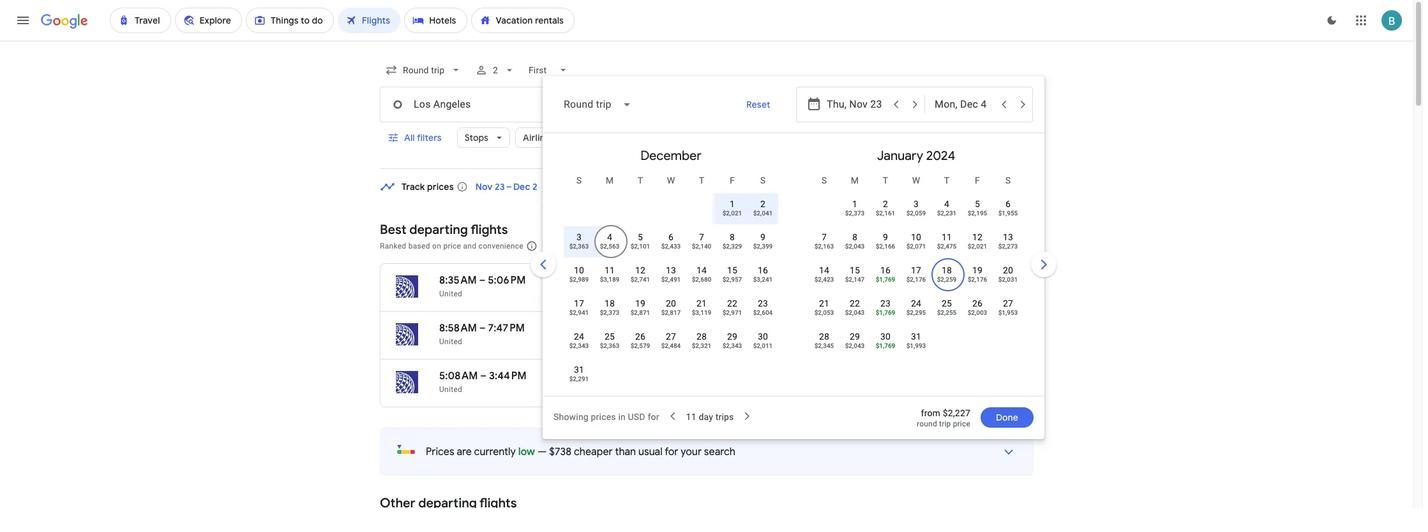 Task type: vqa. For each thing, say whether or not it's contained in the screenshot.
27
yes



Task type: locate. For each thing, give the bounding box(es) containing it.
2 f from the left
[[975, 176, 980, 186]]

28 up , 2321 us dollars "element"
[[697, 332, 707, 342]]

28 inside the 28 $2,345
[[819, 332, 829, 342]]

$2,680
[[692, 276, 711, 283]]

1 left the sat, dec 2 element
[[730, 199, 735, 209]]

thu, dec 7 element
[[699, 231, 704, 244]]

2 29 from the left
[[850, 332, 860, 342]]

0 vertical spatial $2,021
[[723, 210, 742, 217]]

5 inside the 5 $2,101
[[638, 232, 643, 243]]

s up sat, jan 6 element
[[1005, 176, 1011, 186]]

1 29 from the left
[[727, 332, 738, 342]]

find the best price region
[[380, 170, 1034, 213]]

0 horizontal spatial 31
[[574, 365, 584, 375]]

Arrival time: 3:44 PM. text field
[[489, 370, 527, 383]]

31 inside 5 hr 31 min lax –
[[650, 275, 659, 287]]

Departure text field
[[827, 87, 886, 122], [827, 87, 886, 122]]

all filters button
[[380, 123, 452, 153]]

loading results progress bar
[[0, 41, 1414, 43]]

1 vertical spatial 10
[[574, 266, 584, 276]]

, 2021 us dollars element up fri, dec 8 element
[[723, 210, 742, 217]]

– inside 5 hr 31 min lax –
[[644, 290, 649, 299]]

14 inside 14 $2,423
[[819, 266, 829, 276]]

, 2043 us dollars element up mon, jan 15 element
[[845, 243, 865, 250]]

$2,059
[[906, 210, 926, 217]]

9 inside 9 $2,399
[[760, 232, 766, 243]]

, 1953 us dollars element
[[998, 310, 1018, 317]]

mon, dec 4, return date. element
[[607, 231, 612, 244]]

3 $2,043 from the top
[[845, 343, 865, 350]]

, 2345 us dollars element
[[815, 343, 834, 350]]

0 vertical spatial hr
[[637, 275, 647, 287]]

, 2003 us dollars element
[[968, 310, 987, 317]]

3 s from the left
[[822, 176, 827, 186]]

1 horizontal spatial m
[[851, 176, 859, 186]]

united down departure time: 5:08 am. "text box"
[[439, 386, 462, 395]]

25 $2,363
[[600, 332, 620, 350]]

1 vertical spatial for
[[648, 412, 659, 423]]

18 $2,259
[[937, 266, 957, 283]]

for right wed, dec 6 element
[[675, 242, 685, 251]]

0 vertical spatial 3
[[914, 199, 919, 209]]

24 inside 24 $2,343
[[574, 332, 584, 342]]

31 inside the 31 $2,291
[[574, 365, 584, 375]]

, 2343 us dollars element down 1 stop flight. element
[[723, 343, 742, 350]]

12
[[972, 232, 983, 243], [635, 266, 646, 276]]

26 for 26 $2,003
[[972, 299, 983, 309]]

20
[[1003, 266, 1013, 276], [666, 299, 676, 309]]

1 , 2043 us dollars element from the top
[[845, 243, 865, 250]]

are
[[457, 446, 472, 459]]

6 inside "6 $1,955"
[[1006, 199, 1011, 209]]

price button
[[637, 128, 688, 148]]

mon, dec 25 element
[[605, 331, 615, 344]]

1 horizontal spatial and
[[783, 242, 796, 251]]

$2,399
[[753, 243, 773, 250]]

19 for 19 $2,871
[[635, 299, 646, 309]]

w for december
[[667, 176, 675, 186]]

2 inside the 1,180 kg co 2
[[856, 279, 860, 289]]

9 up , 2399 us dollars element
[[760, 232, 766, 243]]

price inside best departing flights main content
[[443, 242, 461, 251]]

$2,043 up mon, jan 29 element
[[845, 310, 865, 317]]

f inside 'december' "row group"
[[730, 176, 735, 186]]

$2,433
[[661, 243, 681, 250]]

leaves los angeles international airport at 8:58 am on thursday, november 23 and arrives at boston logan international airport at 7:47 pm on thursday, november 23. element
[[439, 322, 525, 335]]

– inside 8:35 am – 5:06 pm united
[[479, 275, 486, 287]]

2 horizontal spatial 27
[[1003, 299, 1013, 309]]

7 inside '7 hr 49 min lax – bos'
[[629, 322, 635, 335]]

$2,041
[[753, 210, 773, 217]]

– for 7:47 pm
[[479, 322, 486, 335]]

2 lax from the top
[[629, 338, 644, 347]]

$2,071
[[906, 243, 926, 250]]

2 horizontal spatial 5
[[975, 199, 980, 209]]

for right usd at the bottom of page
[[648, 412, 659, 423]]

wed, dec 20 element
[[666, 298, 676, 310]]

2 vertical spatial min
[[739, 338, 752, 347]]

, 2433 us dollars element
[[661, 243, 681, 250]]

$2,021
[[723, 210, 742, 217], [968, 243, 987, 250]]

and down flights
[[463, 242, 477, 251]]

january 2024
[[877, 148, 955, 164]]

1 horizontal spatial 31
[[650, 275, 659, 287]]

18 inside 18 $2,259
[[942, 266, 952, 276]]

0 vertical spatial 11
[[942, 232, 952, 243]]

8 right may
[[852, 232, 858, 243]]

0 horizontal spatial 14
[[697, 266, 707, 276]]

wed, dec 13 element
[[666, 264, 676, 277]]

, 2043 us dollars element for 29
[[845, 343, 865, 350]]

25 for 25 $2,255
[[942, 299, 952, 309]]

7 inside the "7 $2,163"
[[822, 232, 827, 243]]

15 up ', 2147 us dollars' element
[[850, 266, 860, 276]]

main menu image
[[15, 13, 31, 28]]

16 down $2,166 on the right top of page
[[880, 266, 891, 276]]

thu, jan 25 element
[[942, 298, 952, 310]]

round down from
[[917, 420, 937, 429]]

w for january 2024
[[912, 176, 920, 186]]

0 horizontal spatial and
[[463, 242, 477, 251]]

1 horizontal spatial 13
[[1003, 232, 1013, 243]]

, 2363 us dollars element for 25
[[600, 343, 620, 350]]

1 vertical spatial 12
[[635, 266, 646, 276]]

w inside 'december' "row group"
[[667, 176, 675, 186]]

$2,329
[[723, 243, 742, 250]]

0 horizontal spatial 7
[[629, 322, 635, 335]]

mon, jan 22 element
[[850, 298, 860, 310]]

13 up , 2491 us dollars "element"
[[666, 266, 676, 276]]

prices for showing
[[591, 412, 616, 423]]

25 up the $2,255
[[942, 299, 952, 309]]

0 horizontal spatial 3
[[577, 232, 582, 243]]

, 1769 us dollars element up tue, jan 23 element
[[876, 276, 895, 283]]

prices inside find the best price region
[[427, 181, 454, 193]]

12 up , 2741 us dollars element
[[635, 266, 646, 276]]

united inside 8:58 am – 7:47 pm united
[[439, 338, 462, 347]]

sat, jan 13 element
[[1003, 231, 1013, 244]]

Departure time: 8:35 AM. text field
[[439, 275, 477, 287]]

6 up $1,955
[[1006, 199, 1011, 209]]

sat, jan 27 element
[[1003, 298, 1013, 310]]

1 horizontal spatial $2,176
[[968, 276, 987, 283]]

1 horizontal spatial 17
[[911, 266, 921, 276]]

5 up , 2195 us dollars element
[[975, 199, 980, 209]]

thu, jan 11 element
[[942, 231, 952, 244]]

16 inside 16 $3,241
[[758, 266, 768, 276]]

9 for 9 $2,166
[[883, 232, 888, 243]]

1 for stop
[[712, 322, 716, 335]]

round inside from $2,227 round trip price
[[917, 420, 937, 429]]

united inside 8:35 am – 5:06 pm united
[[439, 290, 462, 299]]

w
[[667, 176, 675, 186], [912, 176, 920, 186]]

1 horizontal spatial 19
[[972, 266, 983, 276]]

1 horizontal spatial , 2373 us dollars element
[[845, 210, 865, 217]]

1 21 from the left
[[697, 299, 707, 309]]

price inside from $2,227 round trip price
[[953, 420, 971, 429]]

1 and from the left
[[463, 242, 477, 251]]

, 2021 us dollars element up fri, jan 19 element
[[968, 243, 987, 250]]

$2,989
[[569, 276, 589, 283]]

30 inside 30 $2,011
[[758, 332, 768, 342]]

1 vertical spatial min
[[663, 322, 681, 335]]

2 m from the left
[[851, 176, 859, 186]]

, 2989 us dollars element
[[569, 276, 589, 283]]

3 inside 3 $2,059
[[914, 199, 919, 209]]

2 16 from the left
[[880, 266, 891, 276]]

f up fri, jan 5 element
[[975, 176, 980, 186]]

flights
[[471, 222, 508, 238]]

f up fri, dec 1 element
[[730, 176, 735, 186]]

hr for 7
[[637, 322, 647, 335]]

5 inside 5 hr 31 min lax –
[[629, 275, 635, 287]]

Departure time: 8:58 AM. text field
[[439, 322, 477, 335]]

1 vertical spatial price
[[953, 420, 971, 429]]

1 16 from the left
[[758, 266, 768, 276]]

0 vertical spatial $2,373
[[845, 210, 865, 217]]

30 for 30 $2,011
[[758, 332, 768, 342]]

10
[[911, 232, 921, 243], [574, 266, 584, 276]]

27 down stop
[[728, 338, 737, 347]]

5 $2,101
[[631, 232, 650, 250]]

wed, dec 6 element
[[668, 231, 674, 244]]

thu, dec 21 element
[[697, 298, 707, 310]]

january
[[877, 148, 923, 164]]

, 2043 us dollars element for 22
[[845, 310, 865, 317]]

0 vertical spatial 20
[[1003, 266, 1013, 276]]

row containing 14
[[809, 259, 1024, 295]]

emissions
[[760, 132, 802, 144]]

total duration 5 hr 31 min. element
[[629, 275, 712, 289]]

1 14 from the left
[[697, 266, 707, 276]]

11 for 11 day trips
[[686, 412, 696, 423]]

25 inside the 25 $2,255
[[942, 299, 952, 309]]

0 horizontal spatial 30
[[758, 332, 768, 342]]

0 vertical spatial prices
[[427, 181, 454, 193]]

1 28 from the left
[[697, 332, 707, 342]]

17 inside 17 $2,941
[[574, 299, 584, 309]]

$2,166
[[876, 243, 895, 250]]

grid containing december
[[548, 139, 1039, 404]]

21 up $3,119
[[697, 299, 707, 309]]

1 vertical spatial 17
[[574, 299, 584, 309]]

1 vertical spatial 31
[[911, 332, 921, 342]]

1 for $2,373
[[852, 199, 858, 209]]

thu, jan 18 element
[[942, 264, 952, 277]]

, 2971 us dollars element
[[723, 310, 742, 317]]

kg inside the 1,180 kg co 2
[[826, 275, 838, 287]]

17 inside 17 $2,176
[[911, 266, 921, 276]]

15 inside the 15 $2,147
[[850, 266, 860, 276]]

, 2343 us dollars element
[[569, 343, 589, 350], [723, 343, 742, 350]]

1 8 from the left
[[730, 232, 735, 243]]

None field
[[380, 59, 468, 82], [524, 59, 575, 82], [554, 89, 642, 120], [380, 59, 468, 82], [524, 59, 575, 82], [554, 89, 642, 120]]

price right on
[[443, 242, 461, 251]]

1 lax from the top
[[629, 290, 644, 299]]

1 vertical spatial 3
[[577, 232, 582, 243]]

23 inside 23 $1,769
[[880, 299, 891, 309]]

0 horizontal spatial w
[[667, 176, 675, 186]]

14 inside 14 $2,680
[[697, 266, 707, 276]]

1 w from the left
[[667, 176, 675, 186]]

29
[[727, 332, 738, 342], [850, 332, 860, 342]]

$1,769
[[876, 276, 895, 283], [876, 310, 895, 317], [876, 343, 895, 350]]

2 , 2043 us dollars element from the top
[[845, 310, 865, 317]]

1 horizontal spatial 8
[[852, 232, 858, 243]]

lax inside 5 hr 31 min lax –
[[629, 290, 644, 299]]

21 inside 21 $2,053
[[819, 299, 829, 309]]

1 horizontal spatial , 2363 us dollars element
[[600, 343, 620, 350]]

19 inside 19 $2,176
[[972, 266, 983, 276]]

$2,363 up sun, dec 10 element
[[569, 243, 589, 250]]

hr inside 5 hr 31 min lax –
[[637, 275, 647, 287]]

11 left day at the bottom of page
[[686, 412, 696, 423]]

change appearance image
[[1317, 5, 1347, 36]]

united inside 5:08 am – 3:44 pm united
[[439, 386, 462, 395]]

$2,176
[[906, 276, 926, 283], [968, 276, 987, 283]]

18 inside 18 $2,373
[[605, 299, 615, 309]]

10 for 10 $2,071
[[911, 232, 921, 243]]

day
[[699, 412, 713, 423]]

1975 US dollars text field
[[952, 275, 982, 287]]

25
[[942, 299, 952, 309], [605, 332, 615, 342]]

1 left tue, jan 2 element
[[852, 199, 858, 209]]

$2,021 up fri, dec 8 element
[[723, 210, 742, 217]]

1 inside 1 $2,021
[[730, 199, 735, 209]]

kg inside the 877 kg co 2
[[821, 322, 832, 335]]

1 15 from the left
[[727, 266, 738, 276]]

2 $1,769 from the top
[[876, 310, 895, 317]]

1 vertical spatial 5
[[638, 232, 643, 243]]

$2,011
[[753, 343, 773, 350]]

0 horizontal spatial 18
[[605, 299, 615, 309]]

10 up $2,989
[[574, 266, 584, 276]]

row containing 21
[[809, 292, 1024, 328]]

0 horizontal spatial 12
[[635, 266, 646, 276]]

0 horizontal spatial 17
[[574, 299, 584, 309]]

sat, jan 20 element
[[1003, 264, 1013, 277]]

co inside the 877 kg co 2
[[834, 322, 850, 335]]

convenience
[[479, 242, 523, 251]]

0 horizontal spatial 15
[[727, 266, 738, 276]]

2 inside 2 $2,161
[[883, 199, 888, 209]]

2 23 from the left
[[880, 299, 891, 309]]

, 2475 us dollars element
[[937, 243, 957, 250]]

7 inside 7 $2,140
[[699, 232, 704, 243]]

prices include required taxes + fees for 2 adults. optional charges and bag fees may apply. passenger assistance
[[545, 242, 950, 251]]

4 up $2,231
[[944, 199, 949, 209]]

None search field
[[380, 55, 1059, 440]]

11 inside the 11 $3,189
[[605, 266, 615, 276]]

1 , 2343 us dollars element from the left
[[569, 343, 589, 350]]

0 horizontal spatial , 2363 us dollars element
[[569, 243, 589, 250]]

, 2373 us dollars element up mon, jan 8 element
[[845, 210, 865, 217]]

4 up ', 2563 us dollars' "element"
[[607, 232, 612, 243]]

1 stop flight. element
[[712, 322, 739, 337]]

1 vertical spatial prices
[[426, 446, 454, 459]]

tue, jan 30 element
[[880, 331, 891, 344]]

2 inside popup button
[[493, 65, 498, 75]]

2 $2,176 from the left
[[968, 276, 987, 283]]

, 2147 us dollars element
[[845, 276, 865, 283]]

3 up $2,059
[[914, 199, 919, 209]]

Return text field
[[935, 87, 994, 122]]

1 , 1769 us dollars element from the top
[[876, 276, 895, 283]]

1 horizontal spatial 5
[[638, 232, 643, 243]]

$2,373 inside january 2024 row group
[[845, 210, 865, 217]]

lax down , 2741 us dollars element
[[629, 290, 644, 299]]

2 vertical spatial 11
[[686, 412, 696, 423]]

passenger assistance button
[[872, 242, 950, 251]]

$2,321
[[692, 343, 711, 350]]

all
[[404, 132, 415, 144]]

$2,255
[[937, 310, 957, 317]]

12 inside 12 $2,741
[[635, 266, 646, 276]]

14 up $2,680
[[697, 266, 707, 276]]

2 , 1769 us dollars element from the top
[[876, 310, 895, 317]]

1 $2,176 from the left
[[906, 276, 926, 283]]

0 horizontal spatial 19
[[635, 299, 646, 309]]

0 horizontal spatial 20
[[666, 299, 676, 309]]

27 up the $1,953 at the right bottom
[[1003, 299, 1013, 309]]

17 $2,176
[[906, 266, 926, 283]]

, 2176 us dollars element for 17
[[906, 276, 926, 283]]

previous image
[[528, 250, 559, 280]]

2 w from the left
[[912, 176, 920, 186]]

23 $2,604
[[753, 299, 773, 317]]

united down "8:35 am"
[[439, 290, 462, 299]]

fri, dec 1 element
[[730, 198, 735, 211]]

2 , 2176 us dollars element from the left
[[968, 276, 987, 283]]

wed, jan 17 element
[[911, 264, 921, 277]]

, 2053 us dollars element
[[815, 310, 834, 317]]

s up the sat, dec 2 element
[[760, 176, 766, 186]]

1 horizontal spatial w
[[912, 176, 920, 186]]

14 for 14 $2,423
[[819, 266, 829, 276]]

$1,769 up tue, jan 30 'element'
[[876, 310, 895, 317]]

m inside january 2024 row group
[[851, 176, 859, 186]]

31
[[650, 275, 659, 287], [911, 332, 921, 342], [574, 365, 584, 375]]

$2,043 for 29
[[845, 343, 865, 350]]

2 14 from the left
[[819, 266, 829, 276]]

1 $2,343 from the left
[[569, 343, 589, 350]]

1 vertical spatial 26
[[635, 332, 646, 342]]

1 horizontal spatial 9
[[883, 232, 888, 243]]

0 vertical spatial co
[[840, 275, 856, 287]]

2 30 from the left
[[880, 332, 891, 342]]

1 22 from the left
[[727, 299, 738, 309]]

2 8 from the left
[[852, 232, 858, 243]]

$2,043 for 22
[[845, 310, 865, 317]]

20 inside 20 $2,031
[[1003, 266, 1013, 276]]

0 horizontal spatial 16
[[758, 266, 768, 276]]

3 $1,769 from the top
[[876, 343, 895, 350]]

3 left mon, dec 4, return date. element
[[577, 232, 582, 243]]

30 down 23 $1,769
[[880, 332, 891, 342]]

row containing 17
[[564, 292, 778, 328]]

24 up the ', 2295 us dollars' "element"
[[911, 299, 921, 309]]

lax for 7
[[629, 338, 644, 347]]

, 2563 us dollars element
[[600, 243, 620, 250]]

1 horizontal spatial 12
[[972, 232, 983, 243]]

4 inside 4 $2,563
[[607, 232, 612, 243]]

6
[[1006, 199, 1011, 209], [668, 232, 674, 243]]

1 horizontal spatial 29
[[850, 332, 860, 342]]

f inside january 2024 row group
[[975, 176, 980, 186]]

1 $1,769 from the top
[[876, 276, 895, 283]]

2 , 2343 us dollars element from the left
[[723, 343, 742, 350]]

grid
[[548, 139, 1039, 404]]

prices left 3 $2,363
[[545, 242, 568, 251]]

21 $3,119
[[692, 299, 711, 317]]

26 for 26 $2,579
[[635, 332, 646, 342]]

1 vertical spatial $2,043
[[845, 310, 865, 317]]

, 2021 us dollars element
[[723, 210, 742, 217], [968, 243, 987, 250]]

1 horizontal spatial 10
[[911, 232, 921, 243]]

$1,953
[[998, 310, 1018, 317]]

1 vertical spatial , 2021 us dollars element
[[968, 243, 987, 250]]

2 21 from the left
[[819, 299, 829, 309]]

1 right 28 $2,321
[[712, 338, 717, 347]]

0 vertical spatial min
[[661, 275, 679, 287]]

16 inside '16 $1,769'
[[880, 266, 891, 276]]

$1,769 up tue, jan 23 element
[[876, 276, 895, 283]]

, 2329 us dollars element
[[723, 243, 742, 250]]

29 inside 29 $2,043
[[850, 332, 860, 342]]

for
[[675, 242, 685, 251], [648, 412, 659, 423], [665, 446, 678, 459]]

sort by: button
[[975, 234, 1034, 257]]

1 horizontal spatial 20
[[1003, 266, 1013, 276]]

tue, dec 5 element
[[638, 231, 643, 244]]

united down departure time: 8:58 am. text field
[[439, 338, 462, 347]]

27 $1,953
[[998, 299, 1018, 317]]

3 united from the top
[[439, 386, 462, 395]]

$2,373 for 18
[[600, 310, 620, 317]]

, 2373 us dollars element
[[845, 210, 865, 217], [600, 310, 620, 317]]

round
[[947, 291, 968, 299], [917, 420, 937, 429]]

, 2484 us dollars element
[[661, 343, 681, 350]]

0 vertical spatial 4
[[944, 199, 949, 209]]

9
[[760, 232, 766, 243], [883, 232, 888, 243]]

0 vertical spatial price
[[443, 242, 461, 251]]

and left the bag
[[783, 242, 796, 251]]

, 3241 us dollars element
[[753, 276, 773, 283]]

1 m from the left
[[606, 176, 614, 186]]

1 vertical spatial trip
[[939, 420, 951, 429]]

, 2295 us dollars element
[[906, 310, 926, 317]]

18 down "$3,189"
[[605, 299, 615, 309]]

$1,769 left $1,993
[[876, 343, 895, 350]]

11 inside 11 $2,475
[[942, 232, 952, 243]]

sun, jan 7 element
[[822, 231, 827, 244]]

3 , 1769 us dollars element from the top
[[876, 343, 895, 350]]

18 for 18 $2,259
[[942, 266, 952, 276]]

0 horizontal spatial fees
[[657, 242, 673, 251]]

1 vertical spatial 13
[[666, 266, 676, 276]]

12 inside 12 $2,021
[[972, 232, 983, 243]]

8 $2,043
[[845, 232, 865, 250]]

mon, jan 1 element
[[852, 198, 858, 211]]

1 horizontal spatial $2,021
[[968, 243, 987, 250]]

15 inside 15 $2,957
[[727, 266, 738, 276]]

2 s from the left
[[760, 176, 766, 186]]

1 vertical spatial prices
[[591, 412, 616, 423]]

5 $2,195
[[968, 199, 987, 217]]

, 2343 us dollars element for 24
[[569, 343, 589, 350]]

21
[[697, 299, 707, 309], [819, 299, 829, 309]]

kg for 1,180
[[826, 275, 838, 287]]

—
[[538, 446, 547, 459]]

0 horizontal spatial 21
[[697, 299, 707, 309]]

3 inside 3 $2,363
[[577, 232, 582, 243]]

11 up , 2475 us dollars "element" on the right of page
[[942, 232, 952, 243]]

1 horizontal spatial , 2176 us dollars element
[[968, 276, 987, 283]]

6 inside "6 $2,433"
[[668, 232, 674, 243]]

$2,295
[[906, 310, 926, 317]]

, 2043 us dollars element
[[845, 243, 865, 250], [845, 310, 865, 317], [845, 343, 865, 350]]

$2,021 inside 'december' "row group"
[[723, 210, 742, 217]]

19
[[972, 266, 983, 276], [635, 299, 646, 309]]

1 f from the left
[[730, 176, 735, 186]]

$2,043 right $2,345
[[845, 343, 865, 350]]

13 inside 13 $2,273
[[1003, 232, 1013, 243]]

11 $2,475
[[937, 232, 957, 250]]

sun, jan 21 element
[[819, 298, 829, 310]]

fri, jan 26 element
[[972, 298, 983, 310]]

1 horizontal spatial 26
[[972, 299, 983, 309]]

, 1769 us dollars element left $1,993
[[876, 343, 895, 350]]

$2,373 for 1
[[845, 210, 865, 217]]

$2,043 for 8
[[845, 243, 865, 250]]

6 up $2,433 at the top of page
[[668, 232, 674, 243]]

22 up , 2971 us dollars element
[[727, 299, 738, 309]]

bag
[[798, 242, 812, 251]]

7 $2,163
[[815, 232, 834, 250]]

ranked
[[380, 242, 406, 251]]

0 vertical spatial kg
[[826, 275, 838, 287]]

and
[[463, 242, 477, 251], [783, 242, 796, 251]]

search
[[704, 446, 736, 459]]

1 horizontal spatial 22
[[850, 299, 860, 309]]

0 horizontal spatial 8
[[730, 232, 735, 243]]

min for 49
[[663, 322, 681, 335]]

prices left in
[[591, 412, 616, 423]]

23 inside 23 $2,604
[[758, 299, 768, 309]]

sat, dec 16 element
[[758, 264, 768, 277]]

$2,043 up mon, jan 15 element
[[845, 243, 865, 250]]

m down the bags popup button
[[606, 176, 614, 186]]

0 vertical spatial 19
[[972, 266, 983, 276]]

3 , 2043 us dollars element from the top
[[845, 343, 865, 350]]

28 up , 2345 us dollars element
[[819, 332, 829, 342]]

22 $2,043
[[845, 299, 865, 317]]

prices left are
[[426, 446, 454, 459]]

s down emissions popup button
[[822, 176, 827, 186]]

5
[[975, 199, 980, 209], [638, 232, 643, 243], [629, 275, 635, 287]]

mon, jan 15 element
[[850, 264, 860, 277]]

1 horizontal spatial fees
[[814, 242, 829, 251]]

2 $2,343 from the left
[[723, 343, 742, 350]]

5 left tue, dec 12 element
[[629, 275, 635, 287]]

17 $2,941
[[569, 299, 589, 317]]

2 9 from the left
[[883, 232, 888, 243]]

0 vertical spatial 12
[[972, 232, 983, 243]]

, 1769 us dollars element for 30
[[876, 343, 895, 350]]

$2,363 left $2,579
[[600, 343, 620, 350]]

min inside 5 hr 31 min lax –
[[661, 275, 679, 287]]

co inside the 1,180 kg co 2
[[840, 275, 856, 287]]

25 inside the 25 $2,363
[[605, 332, 615, 342]]

1 vertical spatial kg
[[821, 322, 832, 335]]

thu, jan 4 element
[[944, 198, 949, 211]]

1 t from the left
[[638, 176, 643, 186]]

22 down ', 2147 us dollars' element
[[850, 299, 860, 309]]

fri, dec 8 element
[[730, 231, 735, 244]]

20 up $2,031
[[1003, 266, 1013, 276]]

$2,957
[[723, 276, 742, 283]]

2 vertical spatial 31
[[574, 365, 584, 375]]

1 horizontal spatial 15
[[850, 266, 860, 276]]

, 2021 us dollars element for 12
[[968, 243, 987, 250]]

prices left learn more about tracked prices icon
[[427, 181, 454, 193]]

$2,291
[[569, 376, 589, 383]]

, 2321 us dollars element
[[692, 343, 711, 350]]

6 for 6 $2,433
[[668, 232, 674, 243]]

– inside 5:08 am – 3:44 pm united
[[480, 370, 487, 383]]

, 2373 us dollars element for 18
[[600, 310, 620, 317]]

2 inside 2 $2,041
[[760, 199, 766, 209]]

30 $1,769
[[876, 332, 895, 350]]

mon, jan 29 element
[[850, 331, 860, 344]]

7 $2,140
[[692, 232, 711, 250]]

28 inside 28 $2,321
[[697, 332, 707, 342]]

10 inside 10 $2,071
[[911, 232, 921, 243]]

den
[[755, 338, 770, 347]]

$2,373 up mon, jan 8 element
[[845, 210, 865, 217]]

, 2163 us dollars element
[[815, 243, 834, 250]]

1 horizontal spatial 27
[[728, 338, 737, 347]]

24 inside 24 $2,295
[[911, 299, 921, 309]]

$2,373 up mon, dec 25 element
[[600, 310, 620, 317]]

0 horizontal spatial , 2176 us dollars element
[[906, 276, 926, 283]]

hr inside '7 hr 49 min lax – bos'
[[637, 322, 647, 335]]

24 for 24 $2,295
[[911, 299, 921, 309]]

10 up , 2071 us dollars element
[[911, 232, 921, 243]]

connecting
[[837, 132, 886, 144]]

17 up , 2941 us dollars element
[[574, 299, 584, 309]]

19 inside 19 $2,871
[[635, 299, 646, 309]]

30
[[758, 332, 768, 342], [880, 332, 891, 342]]

lax left "bos"
[[629, 338, 644, 347]]

1 30 from the left
[[758, 332, 768, 342]]

30 up ', 2011 us dollars' element
[[758, 332, 768, 342]]

trip inside from $2,227 round trip price
[[939, 420, 951, 429]]

$2,343 up sun, dec 31 element
[[569, 343, 589, 350]]

24 down , 2941 us dollars element
[[574, 332, 584, 342]]

0 vertical spatial 10
[[911, 232, 921, 243]]

, 2011 us dollars element
[[753, 343, 773, 350]]

14 up , 2423 us dollars element
[[819, 266, 829, 276]]

, 2399 us dollars element
[[753, 243, 773, 250]]

round down $1,975
[[947, 291, 968, 299]]

None text field
[[380, 87, 580, 123]]

26 up $2,579
[[635, 332, 646, 342]]

$2,021 inside row
[[968, 243, 987, 250]]

, 2680 us dollars element
[[692, 276, 711, 283]]

$2,043
[[845, 243, 865, 250], [845, 310, 865, 317], [845, 343, 865, 350]]

row containing 28
[[809, 325, 932, 361]]

1,180 kg co 2
[[802, 275, 860, 289]]

swap origin and destination. image
[[575, 97, 591, 112]]

9 inside the 9 $2,166
[[883, 232, 888, 243]]

1 23 from the left
[[758, 299, 768, 309]]

1 united from the top
[[439, 290, 462, 299]]

877 kg co 2
[[802, 322, 855, 337]]

23 down '16 $1,769'
[[880, 299, 891, 309]]

for left your on the bottom left
[[665, 446, 678, 459]]

0 vertical spatial 26
[[972, 299, 983, 309]]

1 vertical spatial 6
[[668, 232, 674, 243]]

$1,975
[[952, 275, 982, 287]]

12 down , 2195 us dollars element
[[972, 232, 983, 243]]

s down the bags popup button
[[576, 176, 582, 186]]

1 vertical spatial 25
[[605, 332, 615, 342]]

f for december
[[730, 176, 735, 186]]

departure text field for return text field
[[827, 87, 886, 122]]

1 vertical spatial $1,769
[[876, 310, 895, 317]]

31 inside 31 $1,993
[[911, 332, 921, 342]]

2 $2,043 from the top
[[845, 310, 865, 317]]

20 up , 2817 us dollars element
[[666, 299, 676, 309]]

2 united from the top
[[439, 338, 462, 347]]

charges
[[752, 242, 781, 251]]

co
[[840, 275, 856, 287], [834, 322, 850, 335]]

25 for 25 $2,363
[[605, 332, 615, 342]]

29 inside the 29 $2,343
[[727, 332, 738, 342]]

, 2373 us dollars element up mon, dec 25 element
[[600, 310, 620, 317]]

$2,373 inside row
[[600, 310, 620, 317]]

m up mon, jan 1 element
[[851, 176, 859, 186]]

7 up "$2,163"
[[822, 232, 827, 243]]

row containing 10
[[564, 259, 778, 295]]

2 vertical spatial for
[[665, 446, 678, 459]]

5 inside 5 $2,195
[[975, 199, 980, 209]]

0 horizontal spatial , 2343 us dollars element
[[569, 343, 589, 350]]

12 for 12 $2,741
[[635, 266, 646, 276]]

1 $2,043 from the top
[[845, 243, 865, 250]]

1 , 2176 us dollars element from the left
[[906, 276, 926, 283]]

23 up $2,604
[[758, 299, 768, 309]]

hr
[[637, 275, 647, 287], [637, 322, 647, 335], [719, 338, 726, 347]]

sun, dec 10 element
[[574, 264, 584, 277]]

27 inside 27 $1,953
[[1003, 299, 1013, 309]]

, 2140 us dollars element
[[692, 243, 711, 250]]

trip down $2,227
[[939, 420, 951, 429]]

w inside january 2024 row group
[[912, 176, 920, 186]]

19 for 19 $2,176
[[972, 266, 983, 276]]

1 vertical spatial 11
[[605, 266, 615, 276]]

$2,373
[[845, 210, 865, 217], [600, 310, 620, 317]]

1 horizontal spatial $2,343
[[723, 343, 742, 350]]

showing
[[554, 412, 589, 423]]

m inside "row group"
[[606, 176, 614, 186]]

0 vertical spatial 5
[[975, 199, 980, 209]]

23
[[758, 299, 768, 309], [880, 299, 891, 309]]

1 horizontal spatial 21
[[819, 299, 829, 309]]

8 inside 8 $2,043
[[852, 232, 858, 243]]

$2,003
[[968, 310, 987, 317]]

$2,363 for 3
[[569, 243, 589, 250]]

1 horizontal spatial 30
[[880, 332, 891, 342]]

16 $3,241
[[753, 266, 773, 283]]

1 inside 1 $2,373
[[852, 199, 858, 209]]

27 inside 27 $2,484
[[666, 332, 676, 342]]

4 inside 4 $2,231
[[944, 199, 949, 209]]

2 22 from the left
[[850, 299, 860, 309]]

0 vertical spatial trip
[[970, 291, 982, 299]]

$2,363 for 25
[[600, 343, 620, 350]]

stops button
[[457, 123, 510, 153]]

13
[[1003, 232, 1013, 243], [666, 266, 676, 276]]

13 up the , 2273 us dollars element
[[1003, 232, 1013, 243]]

22 for 22 $2,971
[[727, 299, 738, 309]]

1 9 from the left
[[760, 232, 766, 243]]

0 horizontal spatial 4
[[607, 232, 612, 243]]

30 inside 30 $1,769
[[880, 332, 891, 342]]

row containing 3
[[564, 225, 778, 262]]

7 left tue, dec 26 element on the left
[[629, 322, 635, 335]]

7 up , 2140 us dollars element
[[699, 232, 704, 243]]

1 vertical spatial hr
[[637, 322, 647, 335]]

13 for 13 $2,273
[[1003, 232, 1013, 243]]

22 inside 22 $2,043
[[850, 299, 860, 309]]

prices for track
[[427, 181, 454, 193]]

21 up $2,053
[[819, 299, 829, 309]]

10 inside 10 $2,989
[[574, 266, 584, 276]]

leaves los angeles international airport at 8:35 am on thursday, november 23 and arrives at boston logan international airport at 5:06 pm on thursday, november 23. element
[[439, 275, 526, 287]]

16 up the "$3,241"
[[758, 266, 768, 276]]

min for 31
[[661, 275, 679, 287]]

15 $2,147
[[845, 266, 865, 283]]

1 vertical spatial 18
[[605, 299, 615, 309]]

, 2043 us dollars element right $2,345
[[845, 343, 865, 350]]

0 horizontal spatial 29
[[727, 332, 738, 342]]

2 15 from the left
[[850, 266, 860, 276]]

2 28 from the left
[[819, 332, 829, 342]]

1 horizontal spatial 11
[[686, 412, 696, 423]]

m for january 2024
[[851, 176, 859, 186]]

22 inside the 22 $2,971
[[727, 299, 738, 309]]

27 up , 2484 us dollars element
[[666, 332, 676, 342]]

5 up $2,101
[[638, 232, 643, 243]]

12 $2,021
[[968, 232, 987, 250]]

2 vertical spatial $2,043
[[845, 343, 865, 350]]

11 up "$3,189"
[[605, 266, 615, 276]]

27 $2,484
[[661, 332, 681, 350]]

1 vertical spatial , 2043 us dollars element
[[845, 310, 865, 317]]

26 inside 26 $2,579
[[635, 332, 646, 342]]

Departure time: 5:08 AM. text field
[[439, 370, 478, 383]]

$2,021 up fri, jan 19 element
[[968, 243, 987, 250]]

than
[[615, 446, 636, 459]]

20 inside 20 $2,817
[[666, 299, 676, 309]]

duration button
[[949, 128, 1015, 148]]

1 fees from the left
[[657, 242, 673, 251]]

8 inside the 8 $2,329
[[730, 232, 735, 243]]

wed, jan 31 element
[[911, 331, 921, 344]]



Task type: describe. For each thing, give the bounding box(es) containing it.
, 2255 us dollars element
[[937, 310, 957, 317]]

hr inside 1 stop 1 hr 27 min den
[[719, 338, 726, 347]]

29 $2,043
[[845, 332, 865, 350]]

december row group
[[548, 139, 794, 395]]

7 for $2,140
[[699, 232, 704, 243]]

21 for 21 $3,119
[[697, 299, 707, 309]]

more details image
[[994, 437, 1024, 468]]

sat, dec 30 element
[[758, 331, 768, 344]]

20 for 20 $2,817
[[666, 299, 676, 309]]

16 for 16 $3,241
[[758, 266, 768, 276]]

$2,176 for 17
[[906, 276, 926, 283]]

2 and from the left
[[783, 242, 796, 251]]

, 2604 us dollars element
[[753, 310, 773, 317]]

january 2024 row group
[[794, 139, 1039, 391]]

1 s from the left
[[576, 176, 582, 186]]

bag fees button
[[798, 242, 829, 251]]

12 for 12 $2,021
[[972, 232, 983, 243]]

– inside '7 hr 49 min lax – bos'
[[644, 338, 649, 347]]

row containing 7
[[809, 225, 1024, 262]]

, 2423 us dollars element
[[815, 276, 834, 283]]

fri, dec 29 element
[[727, 331, 738, 344]]

best departing flights main content
[[380, 170, 1034, 509]]

united for 5:08 am
[[439, 386, 462, 395]]

, 2166 us dollars element
[[876, 243, 895, 250]]

, 2941 us dollars element
[[569, 310, 589, 317]]

8 for 8 $2,329
[[730, 232, 735, 243]]

7:47 pm
[[488, 322, 525, 335]]

, 2291 us dollars element
[[569, 376, 589, 383]]

tue, jan 23 element
[[880, 298, 891, 310]]

nonstop flight. element
[[712, 275, 752, 289]]

16 $1,769
[[876, 266, 895, 283]]

$1,769 for 23
[[876, 310, 895, 317]]

1 for $2,021
[[730, 199, 735, 209]]

usd
[[628, 412, 645, 423]]

co for 1,180
[[840, 275, 856, 287]]

18 for 18 $2,373
[[605, 299, 615, 309]]

trip inside $1,975 round trip
[[970, 291, 982, 299]]

, 2071 us dollars element
[[906, 243, 926, 250]]

, 2491 us dollars element
[[661, 276, 681, 283]]

2024
[[926, 148, 955, 164]]

1 $2,021
[[723, 199, 742, 217]]

10 $2,071
[[906, 232, 926, 250]]

, 2741 us dollars element
[[631, 276, 650, 283]]

17 for 17 $2,941
[[574, 299, 584, 309]]

, 2957 us dollars element
[[723, 276, 742, 283]]

duration
[[957, 132, 994, 144]]

min inside 1 stop 1 hr 27 min den
[[739, 338, 752, 347]]

$3,119
[[692, 310, 711, 317]]

2 t from the left
[[699, 176, 704, 186]]

$2,343 for 24
[[569, 343, 589, 350]]

, 1769 us dollars element for 23
[[876, 310, 895, 317]]

30 for 30 $1,769
[[880, 332, 891, 342]]

, 2043 us dollars element for 8
[[845, 243, 865, 250]]

28 for 28 $2,345
[[819, 332, 829, 342]]

learn more about ranking image
[[526, 241, 538, 252]]

emissions button
[[753, 128, 824, 148]]

16 for 16 $1,769
[[880, 266, 891, 276]]

wed, jan 3 element
[[914, 198, 919, 211]]

15 $2,957
[[723, 266, 742, 283]]

f for january 2024
[[975, 176, 980, 186]]

$2,021 for 1
[[723, 210, 742, 217]]

, 3189 us dollars element
[[600, 276, 620, 283]]

5 for hr
[[629, 275, 635, 287]]

25 $2,255
[[937, 299, 957, 317]]

tue, jan 2 element
[[883, 198, 888, 211]]

optional
[[720, 242, 750, 251]]

3 t from the left
[[883, 176, 888, 186]]

tue, dec 26 element
[[635, 331, 646, 344]]

tue, jan 9 element
[[883, 231, 888, 244]]

for inside search field
[[648, 412, 659, 423]]

7 for hr
[[629, 322, 635, 335]]

21 for 21 $2,053
[[819, 299, 829, 309]]

3 for 3 $2,059
[[914, 199, 919, 209]]

$2,227
[[943, 409, 971, 419]]

m for december
[[606, 176, 614, 186]]

Return text field
[[935, 87, 994, 122]]

on
[[432, 242, 441, 251]]

3 for 3 $2,363
[[577, 232, 582, 243]]

4 $2,563
[[600, 232, 620, 250]]

23 for 23 $2,604
[[758, 299, 768, 309]]

kg for 877
[[821, 322, 832, 335]]

9 for 9 $2,399
[[760, 232, 766, 243]]

, 2871 us dollars element
[[631, 310, 650, 317]]

fri, dec 22 element
[[727, 298, 738, 310]]

15 for 15 $2,147
[[850, 266, 860, 276]]

hr for 5
[[637, 275, 647, 287]]

4 $2,231
[[937, 199, 957, 217]]

fri, jan 5 element
[[975, 198, 980, 211]]

nonstop
[[712, 275, 752, 287]]

14 $2,680
[[692, 266, 711, 283]]

none search field containing december
[[380, 55, 1059, 440]]

, 2579 us dollars element
[[631, 343, 650, 350]]

31 for 31 $1,993
[[911, 332, 921, 342]]

thu, dec 28 element
[[697, 331, 707, 344]]

best departing flights
[[380, 222, 508, 238]]

round inside $1,975 round trip
[[947, 291, 968, 299]]

, 2373 us dollars element for 1
[[845, 210, 865, 217]]

29 for 29 $2,343
[[727, 332, 738, 342]]

13 $2,491
[[661, 266, 681, 283]]

mon, dec 18 element
[[605, 298, 615, 310]]

prices are currently low — $738 cheaper than usual for your search
[[426, 446, 736, 459]]

wed, dec 27 element
[[666, 331, 676, 344]]

– for 3:44 pm
[[480, 370, 487, 383]]

13 $2,273
[[998, 232, 1018, 250]]

united for 8:58 am
[[439, 338, 462, 347]]

20 for 20 $2,031
[[1003, 266, 1013, 276]]

$2,231
[[937, 210, 957, 217]]

1 $2,373
[[845, 199, 865, 217]]

leaves los angeles international airport at 5:08 am on thursday, november 23 and arrives at boston logan international airport at 3:44 pm on thursday, november 23. element
[[439, 370, 527, 383]]

, 2176 us dollars element for 19
[[968, 276, 987, 283]]

learn more about tracked prices image
[[456, 181, 468, 193]]

sort
[[980, 240, 998, 252]]

connecting airports
[[837, 132, 922, 144]]

, 2101 us dollars element
[[631, 243, 650, 250]]

sat, dec 9 element
[[760, 231, 766, 244]]

, 1955 us dollars element
[[998, 210, 1018, 217]]

, 1993 us dollars element
[[906, 343, 926, 350]]

sun, dec 3 element
[[577, 231, 582, 244]]

trips
[[716, 412, 734, 423]]

10 for 10 $2,989
[[574, 266, 584, 276]]

21 $2,053
[[815, 299, 834, 317]]

, 2041 us dollars element
[[753, 210, 773, 217]]

4 s from the left
[[1005, 176, 1011, 186]]

, 2231 us dollars element
[[937, 210, 957, 217]]

prices for prices include required taxes + fees for 2 adults. optional charges and bag fees may apply. passenger assistance
[[545, 242, 568, 251]]

Arrival time: 7:47 PM. text field
[[488, 322, 525, 335]]

sat, dec 2 element
[[760, 198, 766, 211]]

sun, jan 28 element
[[819, 331, 829, 344]]

31 for 31 $2,291
[[574, 365, 584, 375]]

27 for 27 $1,953
[[1003, 299, 1013, 309]]

united for 8:35 am
[[439, 290, 462, 299]]

tue, dec 19 element
[[635, 298, 646, 310]]

track
[[402, 181, 425, 193]]

layover (1 of 1) is a 1 hr 27 min layover at denver international airport in denver. element
[[712, 337, 795, 347]]

24 $2,343
[[569, 332, 589, 350]]

, 2021 us dollars element for 1
[[723, 210, 742, 217]]

reset
[[747, 99, 771, 110]]

$738
[[549, 446, 572, 459]]

6 for 6 $1,955
[[1006, 199, 1011, 209]]

10 $2,989
[[569, 266, 589, 283]]

, 2059 us dollars element
[[906, 210, 926, 217]]

9 $2,399
[[753, 232, 773, 250]]

28 $2,321
[[692, 332, 711, 350]]

20 $2,031
[[998, 266, 1018, 283]]

low
[[518, 446, 535, 459]]

5:08 am
[[439, 370, 478, 383]]

1,180
[[802, 275, 824, 287]]

27 inside 1 stop 1 hr 27 min den
[[728, 338, 737, 347]]

$2,971
[[723, 310, 742, 317]]

$2,021 for 12
[[968, 243, 987, 250]]

29 $2,343
[[723, 332, 742, 350]]

sun, dec 31 element
[[574, 364, 584, 377]]

, 2817 us dollars element
[[661, 310, 681, 317]]

2 inside find the best price region
[[533, 181, 538, 193]]

next image
[[1029, 250, 1059, 280]]

total duration 7 hr 49 min. element
[[629, 322, 712, 337]]

row containing 24
[[564, 325, 778, 361]]

tue, jan 16 element
[[880, 264, 891, 277]]

, 2161 us dollars element
[[876, 210, 895, 217]]

$1,975 round trip
[[947, 275, 982, 299]]

$2,176 for 19
[[968, 276, 987, 283]]

1 stop 1 hr 27 min den
[[712, 322, 770, 347]]

$2,741
[[631, 276, 650, 283]]

apply.
[[848, 242, 869, 251]]

departure text field for return text box
[[827, 87, 886, 122]]

tue, dec 12 element
[[635, 264, 646, 277]]

$2,147
[[845, 276, 865, 283]]

showing prices in usd for
[[554, 412, 659, 423]]

$2,579
[[631, 343, 650, 350]]

fri, dec 15 element
[[727, 264, 738, 277]]

, 1769 us dollars element for 16
[[876, 276, 895, 283]]

Arrival time: 5:06 PM. text field
[[488, 275, 526, 287]]

, 2363 us dollars element for 3
[[569, 243, 589, 250]]

sat, dec 23 element
[[758, 298, 768, 310]]

11 for 11 $2,475
[[942, 232, 952, 243]]

ranked based on price and convenience
[[380, 242, 523, 251]]

$2,273
[[998, 243, 1018, 250]]

december
[[641, 148, 702, 164]]

29 for 29 $2,043
[[850, 332, 860, 342]]

13 for 13 $2,491
[[666, 266, 676, 276]]

co for 877
[[834, 322, 850, 335]]

877
[[802, 322, 818, 335]]

bags button
[[582, 128, 632, 148]]

6 $1,955
[[998, 199, 1018, 217]]

date grid button
[[851, 179, 933, 202]]

2 button
[[470, 55, 521, 86]]

5 for $2,195
[[975, 199, 980, 209]]

$2,031
[[998, 276, 1018, 283]]

airports
[[888, 132, 922, 144]]

airlines button
[[515, 123, 577, 153]]

$2,163
[[815, 243, 834, 250]]

wed, jan 10 element
[[911, 231, 921, 244]]

airlines
[[523, 132, 555, 144]]

11 for 11 $3,189
[[605, 266, 615, 276]]

14 for 14 $2,680
[[697, 266, 707, 276]]

$2,343 for 29
[[723, 343, 742, 350]]

, 2273 us dollars element
[[998, 243, 1018, 250]]

7 for $2,163
[[822, 232, 827, 243]]

connecting airports button
[[829, 128, 944, 148]]

22 for 22 $2,043
[[850, 299, 860, 309]]

8:35 am
[[439, 275, 477, 287]]

track prices
[[402, 181, 454, 193]]

done
[[996, 412, 1018, 424]]

taxes
[[629, 242, 649, 251]]

4 t from the left
[[944, 176, 950, 186]]

$1,955
[[998, 210, 1018, 217]]

$1,993
[[906, 343, 926, 350]]

23 for 23 $1,769
[[880, 299, 891, 309]]

4 for 4 $2,563
[[607, 232, 612, 243]]

mon, jan 8 element
[[852, 231, 858, 244]]

8 $2,329
[[723, 232, 742, 250]]

required
[[598, 242, 627, 251]]

fri, jan 12 element
[[972, 231, 983, 244]]

2 fees from the left
[[814, 242, 829, 251]]

, 3119 us dollars element
[[692, 310, 711, 317]]

times
[[701, 132, 726, 144]]

22 $2,971
[[723, 299, 742, 317]]

$2,817
[[661, 310, 681, 317]]

sat, jan 6 element
[[1006, 198, 1011, 211]]

0 vertical spatial for
[[675, 242, 685, 251]]

28 for 28 $2,321
[[697, 332, 707, 342]]

best
[[380, 222, 406, 238]]

17 for 17 $2,176
[[911, 266, 921, 276]]

2 inside the 877 kg co 2
[[850, 326, 855, 337]]

, 2195 us dollars element
[[968, 210, 987, 217]]

filters
[[417, 132, 442, 144]]

, 2343 us dollars element for 29
[[723, 343, 742, 350]]

15 for 15 $2,957
[[727, 266, 738, 276]]

fri, jan 19 element
[[972, 264, 983, 277]]

11 $3,189
[[600, 266, 620, 283]]

thu, dec 14 element
[[697, 264, 707, 277]]

wed, jan 24 element
[[911, 298, 921, 310]]

lax for 5
[[629, 290, 644, 299]]

7 hr 49 min lax – bos
[[629, 322, 681, 347]]

28 $2,345
[[815, 332, 834, 350]]

sun, dec 24 element
[[574, 331, 584, 344]]

$1,769 for 16
[[876, 276, 895, 283]]

$3,189
[[600, 276, 620, 283]]

, 2031 us dollars element
[[998, 276, 1018, 283]]

usual
[[638, 446, 663, 459]]

sun, dec 17 element
[[574, 298, 584, 310]]

date
[[884, 185, 904, 197]]

27 for 27 $2,484
[[666, 332, 676, 342]]

mon, dec 11 element
[[605, 264, 615, 277]]



